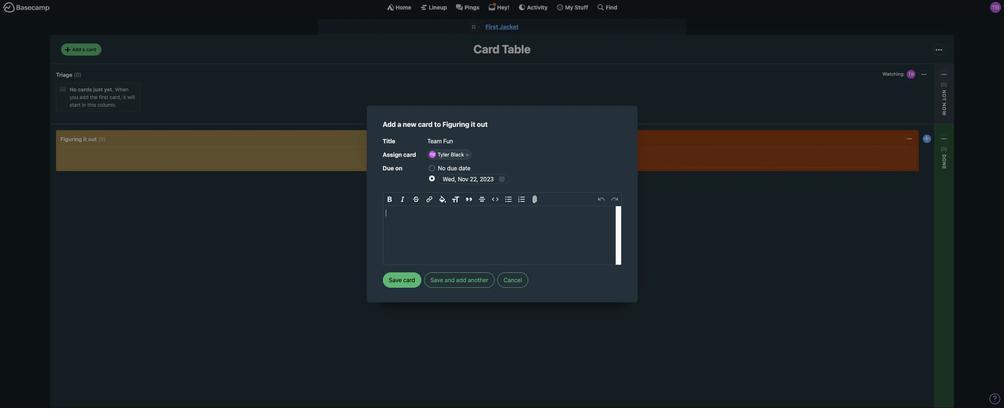Task type: vqa. For each thing, say whether or not it's contained in the screenshot.
'Keyboard shortcut: ⌘ + /' icon
no



Task type: locate. For each thing, give the bounding box(es) containing it.
activity
[[528, 4, 548, 10]]

(0) up d
[[942, 146, 948, 152]]

lineup
[[429, 4, 447, 10]]

o up the w
[[942, 94, 948, 98]]

2 vertical spatial o
[[942, 158, 948, 162]]

2 horizontal spatial add
[[430, 197, 439, 204]]

2 o from the top
[[942, 107, 948, 111]]

will
[[127, 94, 135, 101]]

2 vertical spatial add
[[430, 197, 439, 204]]

1 horizontal spatial no
[[438, 165, 446, 172]]

tyler black image
[[991, 2, 1002, 13], [469, 150, 479, 160]]

no for no cards just yet
[[70, 87, 77, 93]]

card,
[[110, 94, 122, 101]]

2 horizontal spatial it
[[471, 121, 476, 129]]

1 n from the top
[[942, 103, 948, 107]]

0 vertical spatial tyler black image
[[991, 2, 1002, 13]]

1 vertical spatial no
[[438, 165, 446, 172]]

color it red image
[[452, 176, 457, 182]]

1 vertical spatial o
[[942, 107, 948, 111]]

tyler
[[438, 152, 450, 158]]

1 vertical spatial add
[[383, 121, 396, 129]]

add
[[72, 46, 81, 52], [383, 121, 396, 129], [430, 197, 439, 204]]

0 horizontal spatial tyler black image
[[469, 150, 479, 160]]

o for n o t n o w
[[942, 94, 948, 98]]

color it white image
[[430, 176, 435, 182]]

color it blue image
[[430, 184, 435, 190]]

hey! button
[[489, 4, 510, 11]]

tyler black image
[[907, 69, 917, 79]]

color it yellow image
[[437, 176, 443, 182]]

1 vertical spatial out
[[88, 136, 97, 142]]

in
[[82, 102, 86, 108]]

add
[[80, 94, 89, 101], [457, 277, 467, 284]]

add card link
[[428, 196, 479, 205]]

1 vertical spatial watching:
[[430, 152, 454, 158]]

add down color it blue icon
[[430, 197, 439, 204]]

add up 'triage (0)'
[[72, 46, 81, 52]]

it left will
[[123, 94, 126, 101]]

no up you
[[70, 87, 77, 93]]

n down d
[[942, 162, 948, 166]]

assign
[[383, 152, 402, 158]]

tyler black ×
[[438, 152, 469, 158]]

a
[[82, 46, 85, 52], [398, 121, 402, 129]]

no due date
[[438, 165, 471, 172]]

no inside add it to the schedule? 'option group'
[[438, 165, 446, 172]]

first
[[99, 94, 108, 101]]

no
[[70, 87, 77, 93], [438, 165, 446, 172]]

0 vertical spatial o
[[942, 94, 948, 98]]

triage link
[[56, 71, 72, 78]]

find button
[[597, 4, 618, 11]]

add up title
[[383, 121, 396, 129]]

add it to the schedule? option group
[[430, 163, 622, 185]]

0 vertical spatial figuring
[[443, 121, 470, 129]]

figuring right the to at the left top of the page
[[443, 121, 470, 129]]

this
[[88, 102, 96, 108]]

title
[[383, 138, 396, 145]]

0 horizontal spatial figuring
[[61, 136, 82, 142]]

to
[[435, 121, 441, 129]]

t
[[942, 98, 948, 101]]

first
[[486, 23, 499, 30]]

add for add a card
[[72, 46, 81, 52]]

1 vertical spatial n
[[942, 162, 948, 166]]

no for no due date
[[438, 165, 446, 172]]

2 vertical spatial it
[[83, 136, 87, 142]]

it
[[123, 94, 126, 101], [471, 121, 476, 129], [83, 136, 87, 142]]

assign card
[[383, 152, 416, 158]]

figuring down start on the left of the page
[[61, 136, 82, 142]]

color it green image
[[437, 184, 443, 190]]

home link
[[387, 4, 412, 11]]

due
[[447, 165, 457, 172]]

option group
[[428, 174, 479, 192]]

None submit
[[896, 105, 947, 114], [428, 161, 479, 170], [896, 169, 947, 179], [428, 209, 479, 218], [383, 273, 422, 288], [896, 105, 947, 114], [428, 161, 479, 170], [896, 169, 947, 179], [428, 209, 479, 218], [383, 273, 422, 288]]

3 o from the top
[[942, 158, 948, 162]]

n
[[942, 90, 948, 94]]

×
[[466, 152, 469, 158]]

color it brown image
[[444, 184, 450, 190]]

first jacket link
[[486, 23, 519, 30]]

o
[[942, 94, 948, 98], [942, 107, 948, 111], [942, 158, 948, 162]]

add right and
[[457, 277, 467, 284]]

0 vertical spatial no
[[70, 87, 77, 93]]

column.
[[98, 102, 116, 108]]

cancel
[[504, 277, 522, 284]]

n down t
[[942, 103, 948, 107]]

o up e
[[942, 158, 948, 162]]

0 vertical spatial add
[[72, 46, 81, 52]]

add inside 'link'
[[430, 197, 439, 204]]

add up in
[[80, 94, 89, 101]]

0 horizontal spatial a
[[82, 46, 85, 52]]

watching: left tyler black icon
[[883, 71, 905, 77]]

1 o from the top
[[942, 94, 948, 98]]

n
[[942, 103, 948, 107], [942, 162, 948, 166]]

0 horizontal spatial add
[[80, 94, 89, 101]]

it down in
[[83, 136, 87, 142]]

Type names to assign… text field
[[473, 150, 622, 160]]

0 horizontal spatial it
[[83, 136, 87, 142]]

o down t
[[942, 107, 948, 111]]

0 horizontal spatial add
[[72, 46, 81, 52]]

2 n from the top
[[942, 162, 948, 166]]

1 horizontal spatial add
[[383, 121, 396, 129]]

0 horizontal spatial out
[[88, 136, 97, 142]]

1 vertical spatial add
[[457, 277, 467, 284]]

add inside button
[[457, 277, 467, 284]]

(0)
[[74, 71, 81, 78], [942, 82, 948, 87], [98, 136, 106, 142], [942, 146, 948, 152]]

1 horizontal spatial out
[[477, 121, 488, 129]]

1 horizontal spatial a
[[398, 121, 402, 129]]

add for add a new card to figuring it out
[[383, 121, 396, 129]]

Describe your card here… text field
[[383, 207, 622, 265]]

card
[[86, 46, 96, 52], [418, 121, 433, 129], [404, 152, 416, 158], [441, 197, 451, 204]]

no up color it yellow icon
[[438, 165, 446, 172]]

you
[[70, 94, 78, 101]]

color it pink image
[[459, 176, 465, 182]]

jacket
[[500, 23, 519, 30]]

2 vertical spatial watching:
[[898, 161, 922, 167]]

figuring
[[443, 121, 470, 129], [61, 136, 82, 142]]

1 vertical spatial tyler black image
[[469, 150, 479, 160]]

.
[[112, 87, 114, 93]]

e
[[942, 166, 948, 170]]

0 horizontal spatial no
[[70, 87, 77, 93]]

it up × link
[[471, 121, 476, 129]]

1 horizontal spatial add
[[457, 277, 467, 284]]

add card
[[430, 197, 451, 204]]

0 vertical spatial add
[[80, 94, 89, 101]]

out
[[477, 121, 488, 129], [88, 136, 97, 142]]

lineup link
[[420, 4, 447, 11]]

1 vertical spatial a
[[398, 121, 402, 129]]

0 vertical spatial n
[[942, 103, 948, 107]]

1 vertical spatial it
[[471, 121, 476, 129]]

0 vertical spatial it
[[123, 94, 126, 101]]

0 vertical spatial a
[[82, 46, 85, 52]]

watching: up due at top left
[[430, 152, 454, 158]]

0 vertical spatial watching:
[[883, 71, 905, 77]]

watching:
[[883, 71, 905, 77], [430, 152, 454, 158], [898, 161, 922, 167]]

d o n e
[[942, 155, 948, 170]]

watching: left d o n e
[[898, 161, 922, 167]]

1 horizontal spatial it
[[123, 94, 126, 101]]



Task type: describe. For each thing, give the bounding box(es) containing it.
add a card link
[[61, 44, 101, 56]]

stuff
[[575, 4, 589, 10]]

just
[[93, 87, 103, 93]]

Choose date… field
[[438, 174, 510, 184]]

figuring it out (0)
[[61, 136, 106, 142]]

(0) up n
[[942, 82, 948, 87]]

d
[[942, 155, 948, 158]]

color it orange image
[[444, 176, 450, 182]]

a for card
[[82, 46, 85, 52]]

pings button
[[456, 4, 480, 11]]

due on
[[383, 165, 403, 172]]

and
[[445, 277, 455, 284]]

cards
[[78, 87, 92, 93]]

add a card
[[72, 46, 96, 52]]

cancel link
[[498, 273, 529, 288]]

w
[[942, 111, 948, 116]]

main element
[[0, 0, 1005, 14]]

due
[[383, 165, 394, 172]]

Type a card title… text field
[[428, 136, 622, 147]]

n o t n o w
[[942, 90, 948, 116]]

home
[[396, 4, 412, 10]]

when
[[115, 87, 129, 93]]

no cards just yet
[[70, 87, 112, 93]]

my
[[566, 4, 574, 10]]

my stuff
[[566, 4, 589, 10]]

start
[[70, 102, 81, 108]]

save and add another button
[[425, 273, 495, 288]]

o for d o n e
[[942, 158, 948, 162]]

save and add another
[[431, 277, 489, 284]]

add a new card to figuring it out
[[383, 121, 488, 129]]

activity link
[[519, 4, 548, 11]]

1 horizontal spatial tyler black image
[[991, 2, 1002, 13]]

add for add card
[[430, 197, 439, 204]]

date
[[459, 165, 471, 172]]

a for new
[[398, 121, 402, 129]]

on
[[396, 165, 403, 172]]

(0) right figuring it out link
[[98, 136, 106, 142]]

find
[[606, 4, 618, 10]]

black
[[451, 152, 464, 158]]

card table
[[474, 42, 531, 56]]

0 vertical spatial out
[[477, 121, 488, 129]]

my stuff button
[[557, 4, 589, 11]]

triage
[[56, 71, 72, 78]]

figuring it out link
[[61, 136, 97, 142]]

add inside . when you add the first card, it will start in this column.
[[80, 94, 89, 101]]

pings
[[465, 4, 480, 10]]

hey!
[[497, 4, 510, 10]]

card
[[474, 42, 500, 56]]

. when you add the first card, it will start in this column.
[[70, 87, 135, 108]]

× link
[[464, 151, 472, 158]]

(0) right triage link
[[74, 71, 81, 78]]

switch accounts image
[[3, 2, 50, 13]]

1 horizontal spatial figuring
[[443, 121, 470, 129]]

first jacket
[[486, 23, 519, 30]]

triage (0)
[[56, 71, 81, 78]]

card inside 'link'
[[441, 197, 451, 204]]

color it purple image
[[466, 176, 472, 182]]

table
[[502, 42, 531, 56]]

save
[[431, 277, 444, 284]]

another
[[468, 277, 489, 284]]

it inside . when you add the first card, it will start in this column.
[[123, 94, 126, 101]]

1 vertical spatial figuring
[[61, 136, 82, 142]]

yet
[[104, 87, 112, 93]]

the
[[90, 94, 98, 101]]

new
[[403, 121, 417, 129]]



